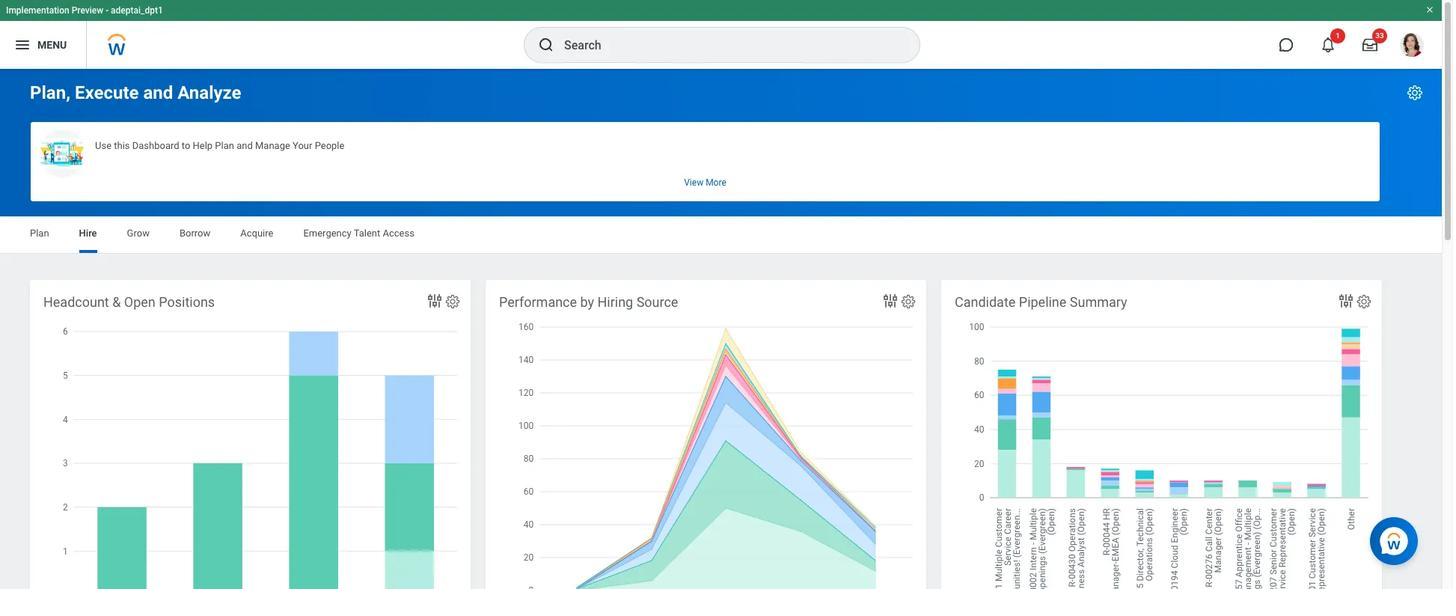 Task type: locate. For each thing, give the bounding box(es) containing it.
0 vertical spatial and
[[143, 82, 173, 103]]

adeptai_dpt1
[[111, 5, 163, 16]]

configure this page image
[[1406, 84, 1424, 102]]

candidate pipeline summary
[[955, 294, 1128, 310]]

inbox large image
[[1363, 37, 1378, 52]]

0 horizontal spatial plan
[[30, 228, 49, 239]]

plan left hire
[[30, 228, 49, 239]]

and left manage
[[237, 140, 253, 151]]

1 horizontal spatial plan
[[215, 140, 234, 151]]

2 configure and view chart data image from the left
[[882, 292, 900, 310]]

to
[[182, 140, 190, 151]]

headcount & open positions element
[[30, 280, 471, 589]]

borrow
[[180, 228, 211, 239]]

performance
[[499, 294, 577, 310]]

configure and view chart data image
[[426, 292, 444, 310], [882, 292, 900, 310]]

configure and view chart data image left configure headcount & open positions image
[[426, 292, 444, 310]]

0 horizontal spatial and
[[143, 82, 173, 103]]

and
[[143, 82, 173, 103], [237, 140, 253, 151]]

profile logan mcneil image
[[1400, 33, 1424, 60]]

help
[[193, 140, 213, 151]]

summary
[[1070, 294, 1128, 310]]

configure candidate pipeline summary image
[[1356, 293, 1373, 310]]

implementation
[[6, 5, 69, 16]]

emergency
[[303, 228, 352, 239]]

configure performance by hiring source image
[[900, 293, 917, 310]]

1
[[1336, 31, 1340, 40]]

by
[[580, 294, 594, 310]]

1 horizontal spatial configure and view chart data image
[[882, 292, 900, 310]]

and left analyze
[[143, 82, 173, 103]]

tab list containing plan
[[15, 217, 1427, 253]]

use this dashboard to help plan and manage your people
[[95, 140, 345, 151]]

33 button
[[1354, 28, 1388, 61]]

1 vertical spatial plan
[[30, 228, 49, 239]]

configure and view chart data image left configure performance by hiring source image
[[882, 292, 900, 310]]

plan
[[215, 140, 234, 151], [30, 228, 49, 239]]

performance by hiring source element
[[486, 280, 927, 589]]

plan right help
[[215, 140, 234, 151]]

1 vertical spatial and
[[237, 140, 253, 151]]

use
[[95, 140, 112, 151]]

1 configure and view chart data image from the left
[[426, 292, 444, 310]]

1 horizontal spatial and
[[237, 140, 253, 151]]

configure headcount & open positions image
[[445, 293, 461, 310]]

configure and view chart data image inside performance by hiring source element
[[882, 292, 900, 310]]

0 vertical spatial plan
[[215, 140, 234, 151]]

people
[[315, 140, 345, 151]]

plan inside tab list
[[30, 228, 49, 239]]

execute
[[75, 82, 139, 103]]

menu banner
[[0, 0, 1442, 69]]

configure and view chart data image inside the headcount & open positions element
[[426, 292, 444, 310]]

plan, execute and analyze
[[30, 82, 241, 103]]

plan,
[[30, 82, 70, 103]]

tab list
[[15, 217, 1427, 253]]

0 horizontal spatial configure and view chart data image
[[426, 292, 444, 310]]

this
[[114, 140, 130, 151]]

plan, execute and analyze main content
[[0, 69, 1442, 589]]

performance by hiring source
[[499, 294, 678, 310]]



Task type: describe. For each thing, give the bounding box(es) containing it.
plan inside button
[[215, 140, 234, 151]]

grow
[[127, 228, 150, 239]]

implementation preview -   adeptai_dpt1
[[6, 5, 163, 16]]

pipeline
[[1019, 294, 1067, 310]]

preview
[[72, 5, 103, 16]]

your
[[293, 140, 312, 151]]

use this dashboard to help plan and manage your people button
[[31, 122, 1380, 201]]

1 button
[[1312, 28, 1346, 61]]

and inside button
[[237, 140, 253, 151]]

positions
[[159, 294, 215, 310]]

tab list inside plan, execute and analyze main content
[[15, 217, 1427, 253]]

headcount
[[43, 294, 109, 310]]

access
[[383, 228, 415, 239]]

menu
[[37, 39, 67, 51]]

hire
[[79, 228, 97, 239]]

search image
[[537, 36, 555, 54]]

acquire
[[240, 228, 274, 239]]

Search Workday  search field
[[564, 28, 889, 61]]

open
[[124, 294, 156, 310]]

source
[[637, 294, 678, 310]]

dashboard
[[132, 140, 179, 151]]

justify image
[[13, 36, 31, 54]]

emergency talent access
[[303, 228, 415, 239]]

analyze
[[178, 82, 241, 103]]

configure and view chart data image for source
[[882, 292, 900, 310]]

candidate pipeline summary element
[[942, 280, 1382, 589]]

talent
[[354, 228, 380, 239]]

menu button
[[0, 21, 86, 69]]

headcount & open positions
[[43, 294, 215, 310]]

manage
[[255, 140, 290, 151]]

close environment banner image
[[1426, 5, 1435, 14]]

notifications large image
[[1321, 37, 1336, 52]]

candidate
[[955, 294, 1016, 310]]

configure and view chart data image for positions
[[426, 292, 444, 310]]

33
[[1376, 31, 1384, 40]]

hiring
[[598, 294, 633, 310]]

&
[[112, 294, 121, 310]]

configure and view chart data image
[[1337, 292, 1355, 310]]

-
[[106, 5, 109, 16]]



Task type: vqa. For each thing, say whether or not it's contained in the screenshot.
the close environment banner "icon"
yes



